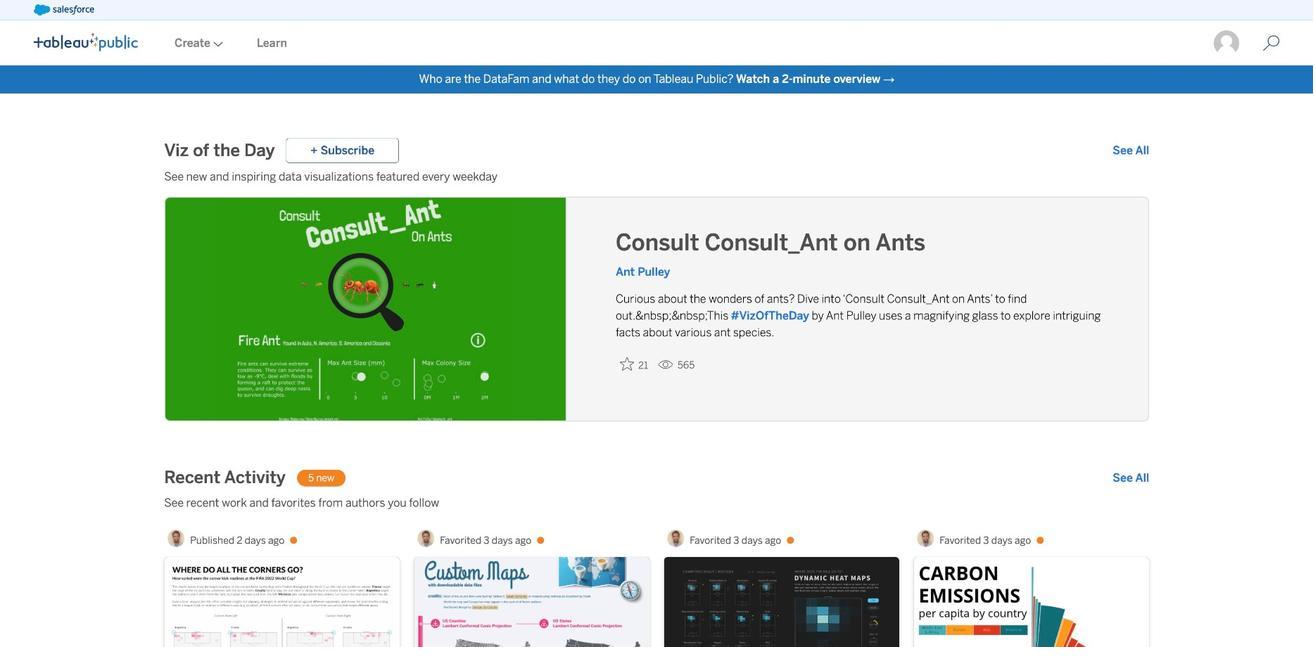 Task type: describe. For each thing, give the bounding box(es) containing it.
see all recent activity element
[[1113, 470, 1150, 487]]

create image
[[210, 41, 223, 47]]

1 ben norland image from the left
[[418, 531, 434, 547]]

workbook thumbnail image for ben norland image
[[165, 558, 400, 648]]

see new and inspiring data visualizations featured every weekday element
[[164, 169, 1150, 186]]

3 ben norland image from the left
[[917, 531, 934, 547]]

Add Favorite button
[[616, 353, 653, 376]]

workbook thumbnail image for 3rd ben norland icon from the left
[[914, 558, 1150, 648]]

tableau public viz of the day image
[[165, 198, 567, 423]]

go to search image
[[1247, 35, 1297, 52]]

salesforce logo image
[[34, 4, 94, 15]]

add favorite image
[[620, 357, 634, 371]]

see all viz of the day element
[[1113, 142, 1150, 159]]

gary.orlando image
[[1213, 29, 1241, 57]]

see recent work and favorites from authors you follow element
[[164, 495, 1150, 512]]



Task type: vqa. For each thing, say whether or not it's contained in the screenshot.
Add Favorite button associated with Using Parameters in Tableau
no



Task type: locate. For each thing, give the bounding box(es) containing it.
0 horizontal spatial ben norland image
[[418, 531, 434, 547]]

2 ben norland image from the left
[[667, 531, 684, 547]]

1 horizontal spatial ben norland image
[[667, 531, 684, 547]]

recent activity heading
[[164, 467, 286, 490]]

1 workbook thumbnail image from the left
[[165, 558, 400, 648]]

2 horizontal spatial ben norland image
[[917, 531, 934, 547]]

viz of the day heading
[[164, 139, 275, 162]]

2 workbook thumbnail image from the left
[[415, 558, 650, 648]]

3 workbook thumbnail image from the left
[[665, 558, 900, 648]]

4 workbook thumbnail image from the left
[[914, 558, 1150, 648]]

workbook thumbnail image for third ben norland icon from the right
[[415, 558, 650, 648]]

workbook thumbnail image
[[165, 558, 400, 648], [415, 558, 650, 648], [665, 558, 900, 648], [914, 558, 1150, 648]]

workbook thumbnail image for 2nd ben norland icon from the right
[[665, 558, 900, 648]]

ben norland image
[[168, 531, 185, 547]]

ben norland image
[[418, 531, 434, 547], [667, 531, 684, 547], [917, 531, 934, 547]]

logo image
[[34, 33, 138, 51]]



